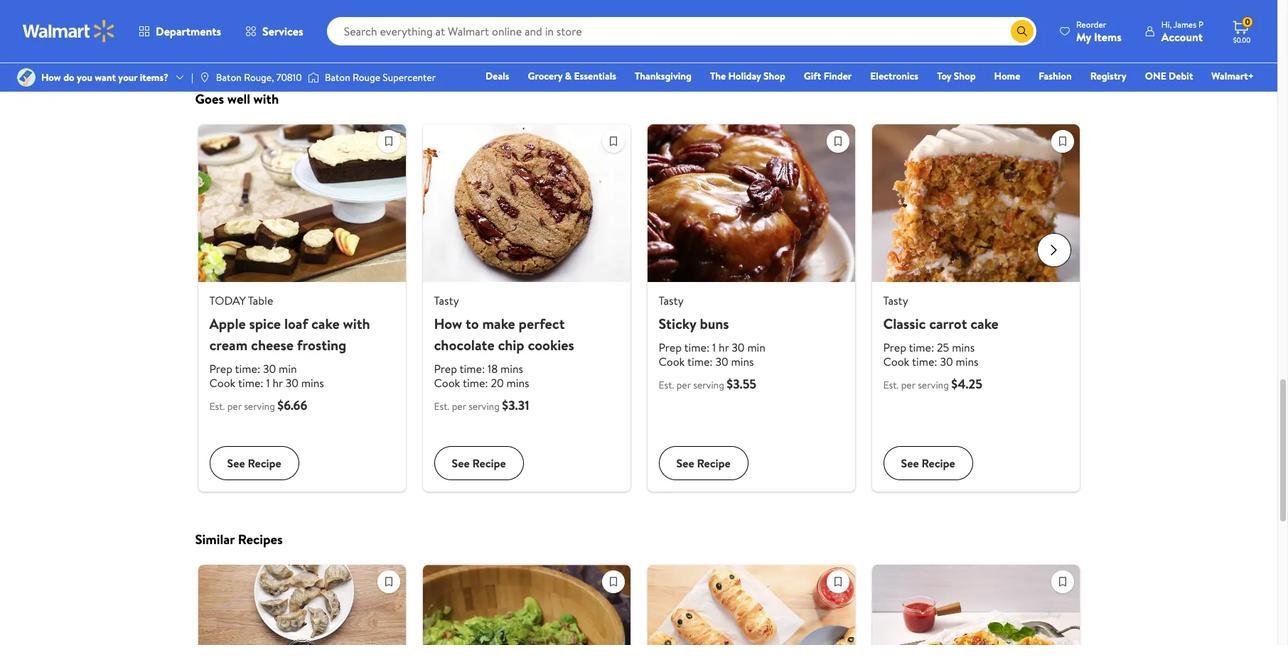Task type: locate. For each thing, give the bounding box(es) containing it.
fashion
[[1039, 69, 1072, 83]]

1 up est. per serving $6.66
[[266, 375, 270, 391]]

serving down prep time: 30 min cook time: 1 hr 30 mins
[[244, 399, 275, 414]]

1 horizontal spatial tasty
[[659, 293, 684, 308]]

0 vertical spatial 1
[[713, 340, 716, 355]]

grocery & essentials
[[528, 69, 617, 83]]

min up $3.55
[[748, 340, 766, 355]]

1 horizontal spatial shop
[[954, 69, 976, 83]]

serving inside est. per serving $3.31
[[469, 399, 500, 414]]

with up the frosting
[[343, 314, 370, 333]]

1 baton from the left
[[216, 70, 242, 85]]

time:
[[684, 340, 710, 355], [909, 340, 935, 355], [688, 354, 713, 370], [912, 354, 938, 370], [235, 361, 260, 377], [460, 361, 485, 377], [238, 375, 264, 391], [463, 375, 488, 391]]

1 saved image from the left
[[378, 131, 399, 152]]

est. down 'prep time: 25 mins cook time: 30 mins' on the bottom of page
[[884, 378, 899, 392]]

30 up est. per serving $4.25
[[940, 354, 953, 370]]

saved image for cake
[[1052, 131, 1073, 152]]

baton left rouge
[[325, 70, 350, 85]]

est. for sticky buns
[[659, 378, 674, 392]]

saved image for classic party guacamole image
[[603, 572, 624, 593]]

prep inside the "prep time: 1 hr 30 min cook time: 30 mins"
[[659, 340, 682, 355]]

p
[[1199, 18, 1204, 30]]

see recipe for sticky buns
[[677, 456, 731, 471]]

2 tasty from the left
[[659, 293, 684, 308]]

cook inside prep time: 30 min cook time: 1 hr 30 mins
[[209, 375, 236, 391]]

0 horizontal spatial cake
[[312, 314, 340, 333]]

saved image
[[378, 131, 399, 152], [827, 131, 849, 152], [1052, 131, 1073, 152]]

mins inside the "prep time: 1 hr 30 min cook time: 30 mins"
[[731, 354, 754, 370]]

est. inside est. per serving $4.25
[[884, 378, 899, 392]]

apple spice loaf cake with cream cheese frosting image
[[198, 124, 406, 282]]

 image
[[308, 70, 319, 85], [199, 72, 210, 83]]

prep for how to make perfect chocolate chip cookies
[[434, 361, 457, 377]]

per inside est. per serving $3.31
[[452, 399, 466, 414]]

baton up goes well with
[[216, 70, 242, 85]]

1
[[713, 340, 716, 355], [266, 375, 270, 391]]

cheese
[[251, 335, 294, 355]]

prep down chocolate
[[434, 361, 457, 377]]

serving down the 20
[[469, 399, 500, 414]]

2 see recipe from the left
[[452, 456, 506, 471]]

cake
[[312, 314, 340, 333], [971, 314, 999, 333]]

product group up finder at the top right
[[793, 0, 920, 36]]

4 recipe from the left
[[922, 456, 956, 471]]

tasty up "sticky"
[[659, 293, 684, 308]]

time: left '25'
[[909, 340, 935, 355]]

0 horizontal spatial hr
[[273, 375, 283, 391]]

2 cake from the left
[[971, 314, 999, 333]]

3 recipe from the left
[[697, 456, 731, 471]]

est. per serving $6.66
[[209, 397, 308, 414]]

est. inside est. per serving $6.66
[[209, 399, 225, 414]]

3 saved image from the left
[[1052, 131, 1073, 152]]

$0.00
[[1234, 35, 1251, 45]]

product group up supercenter
[[355, 0, 482, 36]]

product group up home link
[[939, 0, 1066, 36]]

 image
[[17, 68, 36, 87]]

hr down buns
[[719, 340, 729, 355]]

cook for how to make perfect chocolate chip cookies
[[434, 375, 460, 391]]

rouge
[[353, 70, 380, 85]]

mins up $6.66
[[301, 375, 324, 391]]

cook inside prep time: 18 mins cook time: 20 mins
[[434, 375, 460, 391]]

1 vertical spatial min
[[279, 361, 297, 377]]

est. per serving $3.55
[[659, 375, 757, 393]]

cook down classic
[[884, 354, 910, 370]]

baton for baton rouge, 70810
[[216, 70, 242, 85]]

1 horizontal spatial baton
[[325, 70, 350, 85]]

cook down "sticky"
[[659, 354, 685, 370]]

1 horizontal spatial min
[[748, 340, 766, 355]]

1 cake from the left
[[312, 314, 340, 333]]

saved image
[[603, 131, 624, 152], [378, 572, 399, 593], [603, 572, 624, 593], [827, 572, 849, 593], [1052, 572, 1073, 593]]

per down 'prep time: 25 mins cook time: 30 mins' on the bottom of page
[[901, 378, 916, 392]]

james
[[1174, 18, 1197, 30]]

next slide of list image
[[1037, 233, 1071, 268]]

est. down prep time: 30 min cook time: 1 hr 30 mins
[[209, 399, 225, 414]]

cake up the frosting
[[312, 314, 340, 333]]

reorder
[[1077, 18, 1107, 30]]

essentials
[[574, 69, 617, 83]]

1 see from the left
[[227, 456, 245, 471]]

hi, james p account
[[1162, 18, 1204, 44]]

0 vertical spatial hr
[[719, 340, 729, 355]]

cake right carrot at right
[[971, 314, 999, 333]]

prep for apple spice loaf cake with cream cheese frosting
[[209, 361, 232, 377]]

0 horizontal spatial 1
[[266, 375, 270, 391]]

reorder my items
[[1077, 18, 1122, 44]]

product group up 'rouge,'
[[209, 0, 336, 36]]

3 product group from the left
[[501, 0, 628, 36]]

sticky buns image
[[647, 124, 855, 282]]

table
[[248, 293, 273, 308]]

serving down 'prep time: 25 mins cook time: 30 mins' on the bottom of page
[[918, 378, 949, 392]]

the
[[710, 69, 726, 83]]

0 horizontal spatial with
[[254, 90, 279, 108]]

per
[[677, 378, 691, 392], [901, 378, 916, 392], [227, 399, 242, 414], [452, 399, 466, 414]]

debit
[[1169, 69, 1193, 83]]

prep
[[659, 340, 682, 355], [884, 340, 907, 355], [209, 361, 232, 377], [434, 361, 457, 377]]

chocolate
[[434, 335, 495, 355]]

registry
[[1091, 69, 1127, 83]]

saved image for mummy pizza wraps image
[[827, 572, 849, 593]]

finder
[[824, 69, 852, 83]]

saved image down fashion
[[1052, 131, 1073, 152]]

1 vertical spatial with
[[343, 314, 370, 333]]

est.
[[659, 378, 674, 392], [884, 378, 899, 392], [209, 399, 225, 414], [434, 399, 450, 414]]

how inside how to make perfect chocolate chip cookies
[[434, 314, 462, 333]]

saved image for how to make perfect chocolate chip cookies image
[[603, 131, 624, 152]]

items?
[[140, 70, 169, 85]]

18
[[488, 361, 498, 377]]

the holiday shop
[[710, 69, 786, 83]]

3 see from the left
[[677, 456, 694, 471]]

2 shop from the left
[[954, 69, 976, 83]]

0 vertical spatial how
[[41, 70, 61, 85]]

with down 'rouge,'
[[254, 90, 279, 108]]

per inside est. per serving $6.66
[[227, 399, 242, 414]]

cook inside 'prep time: 25 mins cook time: 30 mins'
[[884, 354, 910, 370]]

0 horizontal spatial saved image
[[378, 131, 399, 152]]

sticky buns
[[659, 314, 729, 333]]

serving down the "prep time: 1 hr 30 min cook time: 30 mins" at bottom
[[693, 378, 724, 392]]

see
[[227, 456, 245, 471], [452, 456, 470, 471], [677, 456, 694, 471], [901, 456, 919, 471]]

0 horizontal spatial  image
[[199, 72, 210, 83]]

prep inside 'prep time: 25 mins cook time: 30 mins'
[[884, 340, 907, 355]]

product group up '&'
[[501, 0, 628, 36]]

prep for sticky buns
[[659, 340, 682, 355]]

thanksgiving link
[[629, 68, 698, 84]]

tasty up classic
[[884, 293, 909, 308]]

hr up $6.66
[[273, 375, 283, 391]]

min inside prep time: 30 min cook time: 1 hr 30 mins
[[279, 361, 297, 377]]

serving inside est. per serving $3.55
[[693, 378, 724, 392]]

want
[[95, 70, 116, 85]]

1 vertical spatial hr
[[273, 375, 283, 391]]

recipe for classic carrot cake
[[922, 456, 956, 471]]

tasty up chocolate
[[434, 293, 459, 308]]

$3.31
[[502, 397, 530, 414]]

1 horizontal spatial hr
[[719, 340, 729, 355]]

shop right toy
[[954, 69, 976, 83]]

saved image down baton rouge supercenter
[[378, 131, 399, 152]]

30
[[732, 340, 745, 355], [716, 354, 729, 370], [940, 354, 953, 370], [263, 361, 276, 377], [286, 375, 299, 391]]

2 horizontal spatial tasty
[[884, 293, 909, 308]]

baton
[[216, 70, 242, 85], [325, 70, 350, 85]]

saved image down finder at the top right
[[827, 131, 849, 152]]

well
[[227, 90, 250, 108]]

hr inside the "prep time: 1 hr 30 min cook time: 30 mins"
[[719, 340, 729, 355]]

see recipe for how to make perfect chocolate chip cookies
[[452, 456, 506, 471]]

1 horizontal spatial saved image
[[827, 131, 849, 152]]

2 horizontal spatial saved image
[[1052, 131, 1073, 152]]

per inside est. per serving $4.25
[[901, 378, 916, 392]]

mins up $4.25
[[956, 354, 979, 370]]

recipe for sticky buns
[[697, 456, 731, 471]]

how to make perfect chocolate chip cookies image
[[423, 124, 630, 282]]

home link
[[988, 68, 1027, 84]]

0 horizontal spatial shop
[[764, 69, 786, 83]]

prep down "sticky"
[[659, 340, 682, 355]]

serving inside est. per serving $6.66
[[244, 399, 275, 414]]

saved image for homemade dumplings image
[[378, 572, 399, 593]]

2 product group from the left
[[355, 0, 482, 36]]

est. inside est. per serving $3.55
[[659, 378, 674, 392]]

account
[[1162, 29, 1203, 44]]

0 vertical spatial with
[[254, 90, 279, 108]]

3 tasty from the left
[[884, 293, 909, 308]]

1 horizontal spatial  image
[[308, 70, 319, 85]]

4 see from the left
[[901, 456, 919, 471]]

gift
[[804, 69, 822, 83]]

classic
[[884, 314, 926, 333]]

1 horizontal spatial 1
[[713, 340, 716, 355]]

prep down cream
[[209, 361, 232, 377]]

est. down prep time: 18 mins cook time: 20 mins on the bottom left
[[434, 399, 450, 414]]

how left do on the left of the page
[[41, 70, 61, 85]]

prep time: 18 mins cook time: 20 mins
[[434, 361, 529, 391]]

the holiday shop link
[[704, 68, 792, 84]]

2 recipe from the left
[[472, 456, 506, 471]]

shop
[[764, 69, 786, 83], [954, 69, 976, 83]]

20
[[491, 375, 504, 391]]

per down the "prep time: 1 hr 30 min cook time: 30 mins" at bottom
[[677, 378, 691, 392]]

$4.25
[[952, 375, 983, 393]]

0 vertical spatial min
[[748, 340, 766, 355]]

prep down classic
[[884, 340, 907, 355]]

1 tasty from the left
[[434, 293, 459, 308]]

see recipe for classic carrot cake
[[901, 456, 956, 471]]

per down prep time: 30 min cook time: 1 hr 30 mins
[[227, 399, 242, 414]]

1 horizontal spatial cake
[[971, 314, 999, 333]]

how left to
[[434, 314, 462, 333]]

3 see recipe from the left
[[677, 456, 731, 471]]

prep time: 30 min cook time: 1 hr 30 mins
[[209, 361, 324, 391]]

time: left '18'
[[460, 361, 485, 377]]

0 horizontal spatial baton
[[216, 70, 242, 85]]

product group up the
[[647, 0, 774, 36]]

1 vertical spatial how
[[434, 314, 462, 333]]

est. inside est. per serving $3.31
[[434, 399, 450, 414]]

prep inside prep time: 30 min cook time: 1 hr 30 mins
[[209, 361, 232, 377]]

per inside est. per serving $3.55
[[677, 378, 691, 392]]

clear search field text image
[[994, 25, 1005, 37]]

serving
[[693, 378, 724, 392], [918, 378, 949, 392], [244, 399, 275, 414], [469, 399, 500, 414]]

2 see from the left
[[452, 456, 470, 471]]

time: up est. per serving $6.66
[[238, 375, 264, 391]]

serving for buns
[[693, 378, 724, 392]]

0 horizontal spatial min
[[279, 361, 297, 377]]

how for how to make perfect chocolate chip cookies
[[434, 314, 462, 333]]

 image right 70810
[[308, 70, 319, 85]]

fashion link
[[1033, 68, 1079, 84]]

classic carrot cake image
[[872, 124, 1080, 282]]

1 vertical spatial 1
[[266, 375, 270, 391]]

1 horizontal spatial with
[[343, 314, 370, 333]]

classic party guacamole image
[[423, 565, 630, 646]]

mins
[[952, 340, 975, 355], [731, 354, 754, 370], [956, 354, 979, 370], [501, 361, 523, 377], [301, 375, 324, 391], [507, 375, 529, 391]]

with
[[254, 90, 279, 108], [343, 314, 370, 333]]

2 baton from the left
[[325, 70, 350, 85]]

1 recipe from the left
[[248, 456, 281, 471]]

1 down buns
[[713, 340, 716, 355]]

est. down the "prep time: 1 hr 30 min cook time: 30 mins" at bottom
[[659, 378, 674, 392]]

cook
[[659, 354, 685, 370], [884, 354, 910, 370], [209, 375, 236, 391], [434, 375, 460, 391]]

4 see recipe from the left
[[901, 456, 956, 471]]

per down prep time: 18 mins cook time: 20 mins on the bottom left
[[452, 399, 466, 414]]

serving inside est. per serving $4.25
[[918, 378, 949, 392]]

today
[[209, 293, 246, 308]]

cook down cream
[[209, 375, 236, 391]]

mins up $3.55
[[731, 354, 754, 370]]

recipes
[[238, 531, 283, 549]]

cream
[[209, 335, 248, 355]]

hr
[[719, 340, 729, 355], [273, 375, 283, 391]]

$3.55
[[727, 375, 757, 393]]

cook up est. per serving $3.31
[[434, 375, 460, 391]]

electronics
[[871, 69, 919, 83]]

see recipe
[[227, 456, 281, 471], [452, 456, 506, 471], [677, 456, 731, 471], [901, 456, 956, 471]]

cake inside apple spice loaf cake with cream cheese frosting
[[312, 314, 340, 333]]

tasty
[[434, 293, 459, 308], [659, 293, 684, 308], [884, 293, 909, 308]]

2 saved image from the left
[[827, 131, 849, 152]]

how for how do you want your items?
[[41, 70, 61, 85]]

tasty for sticky buns
[[659, 293, 684, 308]]

0 horizontal spatial tasty
[[434, 293, 459, 308]]

1 see recipe from the left
[[227, 456, 281, 471]]

 image right |
[[199, 72, 210, 83]]

0 horizontal spatial how
[[41, 70, 61, 85]]

min
[[748, 340, 766, 355], [279, 361, 297, 377]]

product group
[[209, 0, 336, 36], [355, 0, 482, 36], [501, 0, 628, 36], [647, 0, 774, 36], [793, 0, 920, 36], [939, 0, 1066, 36]]

toy
[[937, 69, 952, 83]]

min down cheese
[[279, 361, 297, 377]]

prep inside prep time: 18 mins cook time: 20 mins
[[434, 361, 457, 377]]

chip
[[498, 335, 525, 355]]

est. for apple spice loaf cake with cream cheese frosting
[[209, 399, 225, 414]]

1 horizontal spatial how
[[434, 314, 462, 333]]

recipe
[[248, 456, 281, 471], [472, 456, 506, 471], [697, 456, 731, 471], [922, 456, 956, 471]]

0 $0.00
[[1234, 16, 1251, 45]]

shop right holiday at the top of page
[[764, 69, 786, 83]]



Task type: describe. For each thing, give the bounding box(es) containing it.
 image for baton rouge supercenter
[[308, 70, 319, 85]]

walmart image
[[23, 20, 115, 43]]

sticky
[[659, 314, 697, 333]]

tasty for how to make perfect chocolate chip cookies
[[434, 293, 459, 308]]

goes well with
[[195, 90, 279, 108]]

with inside apple spice loaf cake with cream cheese frosting
[[343, 314, 370, 333]]

baton for baton rouge supercenter
[[325, 70, 350, 85]]

apple spice loaf cake with cream cheese frosting
[[209, 314, 370, 355]]

you
[[77, 70, 92, 85]]

my
[[1077, 29, 1092, 44]]

departments
[[156, 23, 221, 39]]

time: down cream
[[235, 361, 260, 377]]

30 down cheese
[[263, 361, 276, 377]]

make
[[482, 314, 515, 333]]

cookies
[[528, 335, 574, 355]]

home
[[995, 69, 1021, 83]]

to
[[466, 314, 479, 333]]

today table
[[209, 293, 273, 308]]

services button
[[233, 14, 315, 48]]

your
[[118, 70, 137, 85]]

cook inside the "prep time: 1 hr 30 min cook time: 30 mins"
[[659, 354, 685, 370]]

frosting
[[297, 335, 347, 355]]

1 shop from the left
[[764, 69, 786, 83]]

per for apple spice loaf cake with cream cheese frosting
[[227, 399, 242, 414]]

30 up $3.55
[[732, 340, 745, 355]]

cook for apple spice loaf cake with cream cheese frosting
[[209, 375, 236, 391]]

per for how to make perfect chocolate chip cookies
[[452, 399, 466, 414]]

grocery & essentials link
[[522, 68, 623, 84]]

30 up $6.66
[[286, 375, 299, 391]]

supercenter
[[383, 70, 436, 85]]

services
[[262, 23, 303, 39]]

toy shop link
[[931, 68, 982, 84]]

cook for classic carrot cake
[[884, 354, 910, 370]]

time: up est. per serving $4.25
[[912, 354, 938, 370]]

mins right '25'
[[952, 340, 975, 355]]

rouge,
[[244, 70, 274, 85]]

per for classic carrot cake
[[901, 378, 916, 392]]

carrot
[[930, 314, 967, 333]]

tasty for classic carrot cake
[[884, 293, 909, 308]]

gift finder
[[804, 69, 852, 83]]

serving for carrot
[[918, 378, 949, 392]]

time: up est. per serving $3.55
[[688, 354, 713, 370]]

how do you want your items?
[[41, 70, 169, 85]]

1 inside prep time: 30 min cook time: 1 hr 30 mins
[[266, 375, 270, 391]]

serving for spice
[[244, 399, 275, 414]]

holiday
[[729, 69, 761, 83]]

see for classic carrot cake
[[901, 456, 919, 471]]

$6.66
[[277, 397, 308, 414]]

prep time: 25 mins cook time: 30 mins
[[884, 340, 979, 370]]

mins right '18'
[[501, 361, 523, 377]]

goes
[[195, 90, 224, 108]]

walmart+ link
[[1206, 68, 1261, 84]]

one debit link
[[1139, 68, 1200, 84]]

deals link
[[479, 68, 516, 84]]

how to make perfect chocolate chip cookies
[[434, 314, 574, 355]]

6 product group from the left
[[939, 0, 1066, 36]]

baton rouge supercenter
[[325, 70, 436, 85]]

est. per serving $4.25
[[884, 375, 983, 393]]

&
[[565, 69, 572, 83]]

per for sticky buns
[[677, 378, 691, 392]]

electronics link
[[864, 68, 925, 84]]

gift finder link
[[798, 68, 858, 84]]

spice
[[249, 314, 281, 333]]

hr inside prep time: 30 min cook time: 1 hr 30 mins
[[273, 375, 283, 391]]

see recipe for apple spice loaf cake with cream cheese frosting
[[227, 456, 281, 471]]

recipe for apple spice loaf cake with cream cheese frosting
[[248, 456, 281, 471]]

saved image for loaf
[[378, 131, 399, 152]]

serving for to
[[469, 399, 500, 414]]

buns
[[700, 314, 729, 333]]

prep time: 1 hr 30 min cook time: 30 mins
[[659, 340, 766, 370]]

toy shop
[[937, 69, 976, 83]]

thanksgiving
[[635, 69, 692, 83]]

saved image for mini pizza cups 'image'
[[1052, 572, 1073, 593]]

loaf
[[284, 314, 308, 333]]

registry link
[[1084, 68, 1133, 84]]

est. per serving $3.31
[[434, 397, 530, 414]]

25
[[937, 340, 950, 355]]

70810
[[276, 70, 302, 85]]

 image for baton rouge, 70810
[[199, 72, 210, 83]]

search icon image
[[1017, 26, 1028, 37]]

recipe for how to make perfect chocolate chip cookies
[[472, 456, 506, 471]]

mins right the 20
[[507, 375, 529, 391]]

Walmart Site-Wide search field
[[327, 17, 1037, 46]]

do
[[63, 70, 74, 85]]

30 inside 'prep time: 25 mins cook time: 30 mins'
[[940, 354, 953, 370]]

min inside the "prep time: 1 hr 30 min cook time: 30 mins"
[[748, 340, 766, 355]]

time: left the 20
[[463, 375, 488, 391]]

departments button
[[127, 14, 233, 48]]

|
[[191, 70, 193, 85]]

homemade dumplings image
[[198, 565, 406, 646]]

see for apple spice loaf cake with cream cheese frosting
[[227, 456, 245, 471]]

mini pizza cups image
[[872, 565, 1080, 646]]

similar
[[195, 531, 235, 549]]

5 product group from the left
[[793, 0, 920, 36]]

one debit
[[1145, 69, 1193, 83]]

mummy pizza wraps image
[[647, 565, 855, 646]]

Search search field
[[327, 17, 1037, 46]]

30 up est. per serving $3.55
[[716, 354, 729, 370]]

est. for classic carrot cake
[[884, 378, 899, 392]]

est. for how to make perfect chocolate chip cookies
[[434, 399, 450, 414]]

4 product group from the left
[[647, 0, 774, 36]]

time: down "sticky buns"
[[684, 340, 710, 355]]

classic carrot cake
[[884, 314, 999, 333]]

grocery
[[528, 69, 563, 83]]

1 inside the "prep time: 1 hr 30 min cook time: 30 mins"
[[713, 340, 716, 355]]

0
[[1245, 16, 1251, 28]]

deals
[[486, 69, 510, 83]]

baton rouge, 70810
[[216, 70, 302, 85]]

1 product group from the left
[[209, 0, 336, 36]]

similar recipes
[[195, 531, 283, 549]]

walmart+
[[1212, 69, 1254, 83]]

one
[[1145, 69, 1167, 83]]

see for how to make perfect chocolate chip cookies
[[452, 456, 470, 471]]

see for sticky buns
[[677, 456, 694, 471]]

perfect
[[519, 314, 565, 333]]

items
[[1094, 29, 1122, 44]]

mins inside prep time: 30 min cook time: 1 hr 30 mins
[[301, 375, 324, 391]]

hi,
[[1162, 18, 1172, 30]]

prep for classic carrot cake
[[884, 340, 907, 355]]

apple
[[209, 314, 246, 333]]



Task type: vqa. For each thing, say whether or not it's contained in the screenshot.
Cook corresponding to Classic carrot cake
yes



